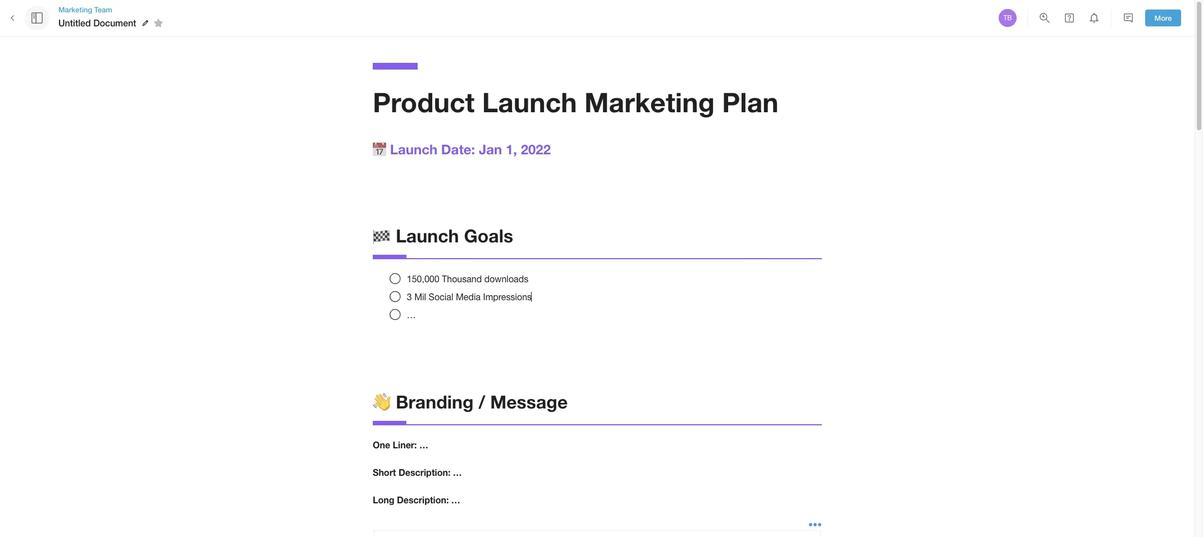 Task type: locate. For each thing, give the bounding box(es) containing it.
… right liner:
[[420, 440, 429, 451]]

tb button
[[997, 7, 1019, 29]]

thousand
[[442, 274, 482, 284]]

launch for date:
[[390, 141, 438, 157]]

liner:
[[393, 440, 417, 451]]

… for short description: …
[[453, 467, 462, 478]]

short description: …
[[373, 467, 462, 478]]

media
[[456, 292, 481, 302]]

description: for long
[[397, 495, 449, 505]]

… up long description: …
[[453, 467, 462, 478]]

1 vertical spatial launch
[[390, 141, 438, 157]]

product
[[373, 86, 475, 118]]

description: for short
[[399, 467, 451, 478]]

marketing team link
[[58, 4, 167, 15]]

description: up long description: …
[[399, 467, 451, 478]]

🏁
[[373, 225, 391, 246]]

jan
[[479, 141, 502, 157]]

0 vertical spatial marketing
[[58, 5, 92, 14]]

favorite image
[[151, 16, 165, 30]]

mil
[[415, 292, 426, 302]]

1,
[[506, 141, 517, 157]]

one
[[373, 440, 390, 451]]

social
[[429, 292, 453, 302]]

2 vertical spatial launch
[[396, 225, 459, 246]]

downloads
[[484, 274, 529, 284]]

launch up 2022
[[482, 86, 577, 118]]

… down 3
[[407, 310, 416, 320]]

document
[[93, 17, 136, 28]]

…
[[407, 310, 416, 320], [420, 440, 429, 451], [453, 467, 462, 478], [451, 495, 460, 505]]

marketing
[[58, 5, 92, 14], [585, 86, 715, 118]]

marketing team
[[58, 5, 112, 14]]

150,000 thousand downloads
[[407, 274, 529, 284]]

3 mil social media impressions
[[407, 292, 532, 302]]

message
[[490, 392, 568, 413]]

0 vertical spatial description:
[[399, 467, 451, 478]]

… down the "short description: …" at the left of the page
[[451, 495, 460, 505]]

1 vertical spatial description:
[[397, 495, 449, 505]]

branding
[[396, 392, 474, 413]]

150,000
[[407, 274, 440, 284]]

1 horizontal spatial marketing
[[585, 86, 715, 118]]

launch
[[482, 86, 577, 118], [390, 141, 438, 157], [396, 225, 459, 246]]

0 vertical spatial launch
[[482, 86, 577, 118]]

description: down the "short description: …" at the left of the page
[[397, 495, 449, 505]]

description:
[[399, 467, 451, 478], [397, 495, 449, 505]]

launch right 📅
[[390, 141, 438, 157]]

👋 branding / message
[[373, 392, 568, 413]]

launch up 150,000
[[396, 225, 459, 246]]

2022
[[521, 141, 551, 157]]

0 horizontal spatial marketing
[[58, 5, 92, 14]]



Task type: vqa. For each thing, say whether or not it's contained in the screenshot.
"remove bookmark" image on the left
no



Task type: describe. For each thing, give the bounding box(es) containing it.
short
[[373, 467, 396, 478]]

launch for goals
[[396, 225, 459, 246]]

plan
[[722, 86, 779, 118]]

launch for marketing
[[482, 86, 577, 118]]

🏁 launch goals
[[373, 225, 513, 246]]

/
[[479, 392, 485, 413]]

impressions
[[483, 292, 532, 302]]

more button
[[1146, 9, 1182, 27]]

team
[[94, 5, 112, 14]]

📅
[[373, 141, 386, 157]]

1 vertical spatial marketing
[[585, 86, 715, 118]]

one liner: …
[[373, 440, 429, 451]]

… for long description: …
[[451, 495, 460, 505]]

date:
[[441, 141, 475, 157]]

product launch marketing plan
[[373, 86, 779, 118]]

… for one liner: …
[[420, 440, 429, 451]]

3
[[407, 292, 412, 302]]

tb
[[1004, 14, 1012, 22]]

untitled
[[58, 17, 91, 28]]

goals
[[464, 225, 513, 246]]

📅 launch date: jan 1, 2022
[[373, 141, 551, 157]]

long description: …
[[373, 495, 460, 505]]

untitled document
[[58, 17, 136, 28]]

👋
[[373, 392, 391, 413]]

more
[[1155, 13, 1172, 22]]

long
[[373, 495, 395, 505]]



